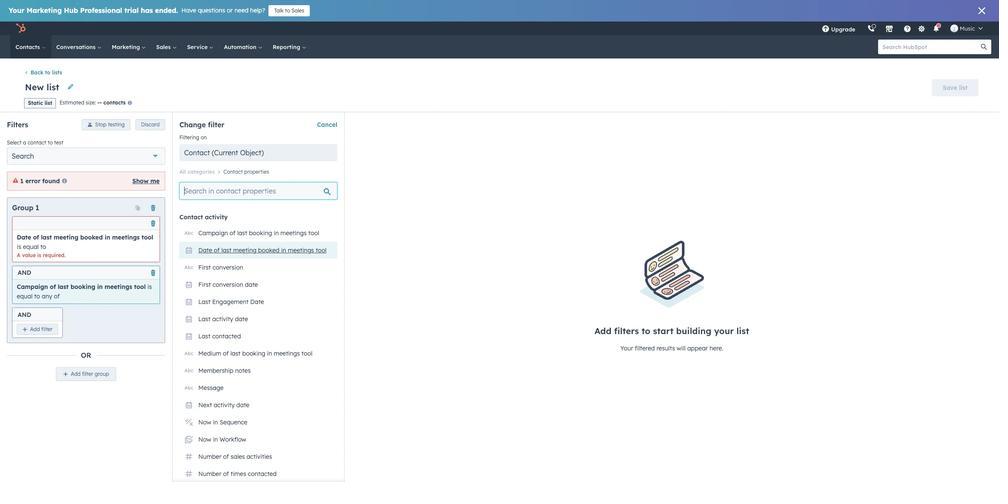 Task type: describe. For each thing, give the bounding box(es) containing it.
tool inside 'campaign of last booking in meetings tool' button
[[308, 229, 319, 237]]

0 horizontal spatial contacted
[[212, 333, 241, 340]]

2 and from the top
[[18, 311, 31, 319]]

in inside date of last meeting booked in meetings tool is equal to a value is required.
[[105, 234, 110, 241]]

start
[[653, 326, 674, 337]]

number of sales activities button
[[179, 449, 337, 466]]

stop testing
[[95, 121, 125, 128]]

size:
[[86, 100, 96, 106]]

date for next activity date
[[236, 402, 250, 409]]

times
[[231, 470, 246, 478]]

1 vertical spatial is
[[37, 252, 41, 259]]

filtering
[[179, 134, 199, 141]]

questions
[[198, 6, 225, 14]]

booking for medium of last booking in meetings tool button
[[242, 350, 265, 358]]

professional
[[80, 6, 122, 15]]

test
[[54, 139, 63, 146]]

talk to sales
[[274, 7, 304, 14]]

booked for date of last meeting booked in meetings tool is equal to a value is required.
[[80, 234, 103, 241]]

activity for next
[[214, 402, 235, 409]]

sequence
[[220, 419, 247, 427]]

0 horizontal spatial is
[[17, 243, 21, 251]]

help?
[[250, 6, 265, 14]]

to inside date of last meeting booked in meetings tool is equal to a value is required.
[[40, 243, 46, 251]]

next activity date button
[[179, 397, 337, 414]]

workflow
[[220, 436, 246, 444]]

booking for 'campaign of last booking in meetings tool' button at the left of the page
[[249, 229, 272, 237]]

1 and from the top
[[18, 269, 31, 277]]

me
[[150, 177, 160, 185]]

tool inside medium of last booking in meetings tool button
[[302, 350, 313, 358]]

music
[[960, 25, 975, 32]]

cancel button
[[317, 120, 337, 130]]

of inside is equal to any of
[[54, 293, 60, 300]]

now in sequence button
[[179, 414, 337, 431]]

1 vertical spatial booking
[[71, 283, 95, 291]]

search button
[[7, 148, 165, 165]]

first for first conversion date
[[198, 281, 211, 289]]

building
[[676, 326, 712, 337]]

to inside page section element
[[45, 69, 50, 76]]

1 vertical spatial or
[[81, 351, 91, 360]]

add filter group button
[[56, 368, 116, 381]]

last contacted button
[[179, 328, 337, 345]]

of left sales
[[223, 453, 229, 461]]

your filtered results will appear here.
[[621, 345, 724, 353]]

last down required.
[[58, 283, 69, 291]]

select a contact to test
[[7, 139, 63, 146]]

properties
[[244, 169, 269, 175]]

list for static list
[[45, 100, 52, 106]]

last for 'campaign of last booking in meetings tool' button at the left of the page
[[237, 229, 247, 237]]

contact for contact activity
[[179, 214, 203, 221]]

talk
[[274, 7, 284, 14]]

to left start
[[642, 326, 651, 337]]

automation
[[224, 43, 258, 50]]

show me
[[132, 177, 160, 185]]

medium of last booking in meetings tool button
[[179, 345, 337, 362]]

0 horizontal spatial marketing
[[27, 6, 62, 15]]

contact
[[28, 139, 46, 146]]

list for save list
[[959, 84, 968, 92]]

first conversion
[[198, 264, 243, 272]]

last for medium of last booking in meetings tool button
[[230, 350, 241, 358]]

1 vertical spatial contacted
[[248, 470, 277, 478]]

appear
[[688, 345, 708, 353]]

now for now in sequence
[[198, 419, 211, 427]]

conversations
[[56, 43, 97, 50]]

last for last contacted
[[198, 333, 211, 340]]

stop testing button
[[82, 119, 130, 130]]

change
[[179, 120, 206, 129]]

service
[[187, 43, 209, 50]]

List name field
[[24, 81, 62, 93]]

service link
[[182, 35, 219, 59]]

sales link
[[151, 35, 182, 59]]

music button
[[946, 22, 988, 35]]

filters
[[614, 326, 639, 337]]

notes
[[235, 367, 251, 375]]

number for number of sales activities
[[198, 453, 222, 461]]

contact activity
[[179, 214, 228, 221]]

booked for date of last meeting booked in meetings tool
[[258, 247, 280, 254]]

now in workflow
[[198, 436, 246, 444]]

notifications image
[[933, 25, 940, 33]]

first for first conversion
[[198, 264, 211, 272]]

1 vertical spatial campaign
[[17, 283, 48, 291]]

trial
[[124, 6, 139, 15]]

campaign of last booking in meetings tool inside button
[[198, 229, 319, 237]]

add filter
[[30, 326, 53, 333]]

message
[[198, 384, 224, 392]]

meetings inside date of last meeting booked in meetings tool is equal to a value is required.
[[112, 234, 140, 241]]

add for add filter group
[[71, 371, 81, 377]]

number of times contacted button
[[179, 466, 337, 483]]

first conversion button
[[179, 259, 337, 276]]

date for date of last meeting booked in meetings tool is equal to a value is required.
[[17, 234, 31, 241]]

tool inside date of last meeting booked in meetings tool is equal to a value is required.
[[142, 234, 153, 241]]

testing
[[108, 121, 125, 128]]

estimated size: -- contacts
[[60, 100, 126, 106]]

search
[[12, 152, 34, 160]]

in inside button
[[213, 436, 218, 444]]

will
[[677, 345, 686, 353]]

contact (current object)
[[184, 148, 264, 157]]

contact for contact properties
[[224, 169, 243, 175]]

date inside last engagement date button
[[250, 298, 264, 306]]

select
[[7, 139, 22, 146]]

page section element
[[0, 59, 999, 112]]

membership
[[198, 367, 234, 375]]

contacts
[[103, 100, 126, 106]]

save list banner
[[21, 77, 979, 97]]

hubspot link
[[10, 23, 32, 34]]

has
[[141, 6, 153, 15]]

meeting for date of last meeting booked in meetings tool is equal to a value is required.
[[54, 234, 78, 241]]

marketplaces image
[[886, 25, 893, 33]]

now in sequence
[[198, 419, 247, 427]]

filters
[[7, 120, 28, 129]]

help button
[[900, 22, 915, 35]]

activities
[[247, 453, 272, 461]]

sales
[[231, 453, 245, 461]]

reporting link
[[268, 35, 311, 59]]

need
[[235, 6, 249, 14]]

engagement
[[212, 298, 249, 306]]

equal inside date of last meeting booked in meetings tool is equal to a value is required.
[[23, 243, 39, 251]]

date of last meeting booked in meetings tool is equal to a value is required.
[[17, 234, 153, 259]]

all categories
[[179, 169, 215, 175]]

all categories button
[[179, 169, 215, 175]]

filter for add filter group
[[82, 371, 93, 377]]

filtering on
[[179, 134, 207, 141]]

reporting
[[273, 43, 302, 50]]

static
[[28, 100, 43, 106]]

value
[[22, 252, 36, 259]]



Task type: vqa. For each thing, say whether or not it's contained in the screenshot.
meeting
yes



Task type: locate. For each thing, give the bounding box(es) containing it.
2 vertical spatial activity
[[214, 402, 235, 409]]

0 vertical spatial contact
[[184, 148, 210, 157]]

1 - from the left
[[97, 100, 100, 106]]

stop
[[95, 121, 107, 128]]

1 vertical spatial marketing
[[112, 43, 142, 50]]

2 horizontal spatial list
[[959, 84, 968, 92]]

date up value
[[17, 234, 31, 241]]

0 horizontal spatial booked
[[80, 234, 103, 241]]

now for now in workflow
[[198, 436, 211, 444]]

Search search field
[[179, 183, 337, 200]]

1 horizontal spatial filter
[[82, 371, 93, 377]]

booking up date of last meeting booked in meetings tool
[[249, 229, 272, 237]]

1 vertical spatial campaign of last booking in meetings tool
[[17, 283, 146, 291]]

show
[[132, 177, 149, 185]]

0 horizontal spatial date
[[17, 234, 31, 241]]

date for last activity date
[[235, 316, 248, 323]]

0 vertical spatial first
[[198, 264, 211, 272]]

last engagement date button
[[179, 294, 337, 311]]

of up any
[[50, 283, 56, 291]]

filter for add filter
[[41, 326, 53, 333]]

campaign of last booking in meetings tool up date of last meeting booked in meetings tool button
[[198, 229, 319, 237]]

0 horizontal spatial campaign
[[17, 283, 48, 291]]

1 horizontal spatial date
[[198, 247, 212, 254]]

0 horizontal spatial or
[[81, 351, 91, 360]]

0 vertical spatial conversion
[[213, 264, 243, 272]]

marketing down trial
[[112, 43, 142, 50]]

0 vertical spatial list
[[959, 84, 968, 92]]

in
[[274, 229, 279, 237], [105, 234, 110, 241], [281, 247, 286, 254], [97, 283, 103, 291], [267, 350, 272, 358], [213, 419, 218, 427], [213, 436, 218, 444]]

0 horizontal spatial your
[[9, 6, 24, 15]]

first conversion date button
[[179, 276, 337, 294]]

marketplaces button
[[881, 22, 899, 35]]

1 last from the top
[[198, 298, 211, 306]]

1 vertical spatial and
[[18, 311, 31, 319]]

discard button
[[135, 119, 165, 130]]

2 vertical spatial list
[[737, 326, 749, 337]]

1 horizontal spatial campaign
[[198, 229, 228, 237]]

activity for last
[[212, 316, 233, 323]]

calling icon image
[[868, 25, 875, 33]]

to up required.
[[40, 243, 46, 251]]

on
[[201, 134, 207, 141]]

meeting up first conversion button
[[233, 247, 257, 254]]

1 horizontal spatial your
[[621, 345, 633, 353]]

conversion for first conversion date
[[213, 281, 243, 289]]

0 vertical spatial marketing
[[27, 6, 62, 15]]

0 vertical spatial meeting
[[54, 234, 78, 241]]

close image
[[979, 7, 986, 14]]

menu item
[[862, 22, 863, 35]]

number of times contacted
[[198, 470, 277, 478]]

add
[[595, 326, 612, 337], [30, 326, 40, 333], [71, 371, 81, 377]]

0 vertical spatial last
[[198, 298, 211, 306]]

booking inside medium of last booking in meetings tool button
[[242, 350, 265, 358]]

equal up value
[[23, 243, 39, 251]]

and down value
[[18, 269, 31, 277]]

filter
[[208, 120, 224, 129], [41, 326, 53, 333], [82, 371, 93, 377]]

or up the add filter group 'button'
[[81, 351, 91, 360]]

first inside first conversion date button
[[198, 281, 211, 289]]

2 vertical spatial contact
[[179, 214, 203, 221]]

0 vertical spatial date
[[17, 234, 31, 241]]

add for add filter
[[30, 326, 40, 333]]

back to lists
[[31, 69, 62, 76]]

2 vertical spatial last
[[198, 333, 211, 340]]

static list
[[28, 100, 52, 106]]

date inside date of last meeting booked in meetings tool is equal to a value is required.
[[17, 234, 31, 241]]

back to lists link
[[24, 69, 62, 76]]

cancel
[[317, 121, 337, 129]]

booking down the last contacted button
[[242, 350, 265, 358]]

first up first conversion date
[[198, 264, 211, 272]]

campaign of last booking in meetings tool up any
[[17, 283, 146, 291]]

sales inside "sales" link
[[156, 43, 172, 50]]

of up value
[[33, 234, 39, 241]]

add for add filters to start building your list
[[595, 326, 612, 337]]

2 horizontal spatial is
[[147, 283, 152, 291]]

conversion inside button
[[213, 281, 243, 289]]

last
[[237, 229, 247, 237], [41, 234, 52, 241], [221, 247, 232, 254], [58, 283, 69, 291], [230, 350, 241, 358]]

notifications button
[[929, 22, 944, 35]]

1 right group
[[36, 203, 39, 212]]

number left times
[[198, 470, 222, 478]]

upgrade
[[831, 26, 856, 33]]

1 vertical spatial conversion
[[213, 281, 243, 289]]

to left lists
[[45, 69, 50, 76]]

number for number of times contacted
[[198, 470, 222, 478]]

marketing inside marketing link
[[112, 43, 142, 50]]

first down first conversion
[[198, 281, 211, 289]]

booking down date of last meeting booked in meetings tool is equal to a value is required.
[[71, 283, 95, 291]]

1 vertical spatial 1
[[36, 203, 39, 212]]

save
[[943, 84, 958, 92]]

0 vertical spatial contacted
[[212, 333, 241, 340]]

meeting inside button
[[233, 247, 257, 254]]

tool inside date of last meeting booked in meetings tool button
[[316, 247, 327, 254]]

contact for contact (current object)
[[184, 148, 210, 157]]

0 vertical spatial filter
[[208, 120, 224, 129]]

to left any
[[34, 293, 40, 300]]

number down now in workflow
[[198, 453, 222, 461]]

1 horizontal spatial add
[[71, 371, 81, 377]]

your
[[714, 326, 734, 337]]

help image
[[904, 25, 912, 33]]

1 vertical spatial number
[[198, 470, 222, 478]]

now inside button
[[198, 436, 211, 444]]

contact inside navigation
[[224, 169, 243, 175]]

of inside date of last meeting booked in meetings tool is equal to a value is required.
[[33, 234, 39, 241]]

your marketing hub professional trial has ended. have questions or need help?
[[9, 6, 265, 15]]

booked inside button
[[258, 247, 280, 254]]

last for last engagement date
[[198, 298, 211, 306]]

medium
[[198, 350, 221, 358]]

list
[[959, 84, 968, 92], [45, 100, 52, 106], [737, 326, 749, 337]]

add filters to start building your list
[[595, 326, 749, 337]]

last up required.
[[41, 234, 52, 241]]

meeting up required.
[[54, 234, 78, 241]]

menu
[[816, 22, 989, 35]]

add inside add filter button
[[30, 326, 40, 333]]

group
[[95, 371, 109, 377]]

last up notes
[[230, 350, 241, 358]]

contacted down "last activity date"
[[212, 333, 241, 340]]

date up sequence
[[236, 402, 250, 409]]

date of last meeting booked in meetings tool
[[198, 247, 327, 254]]

first
[[198, 264, 211, 272], [198, 281, 211, 289]]

date down the last engagement date
[[235, 316, 248, 323]]

contact inside popup button
[[184, 148, 210, 157]]

last for date of last meeting booked in meetings tool button
[[221, 247, 232, 254]]

1 vertical spatial equal
[[17, 293, 33, 300]]

of right medium
[[223, 350, 229, 358]]

contact properties
[[224, 169, 269, 175]]

your up hubspot icon
[[9, 6, 24, 15]]

upgrade image
[[822, 25, 830, 33]]

1 vertical spatial sales
[[156, 43, 172, 50]]

conversion for first conversion
[[213, 264, 243, 272]]

next
[[198, 402, 212, 409]]

filter for change filter
[[208, 120, 224, 129]]

change filter
[[179, 120, 224, 129]]

0 vertical spatial campaign of last booking in meetings tool
[[198, 229, 319, 237]]

activity inside button
[[212, 316, 233, 323]]

1 horizontal spatial campaign of last booking in meetings tool
[[198, 229, 319, 237]]

0 vertical spatial booking
[[249, 229, 272, 237]]

1 horizontal spatial 1
[[36, 203, 39, 212]]

2 number from the top
[[198, 470, 222, 478]]

1 horizontal spatial is
[[37, 252, 41, 259]]

now down the now in sequence at left
[[198, 436, 211, 444]]

number
[[198, 453, 222, 461], [198, 470, 222, 478]]

sales right talk
[[292, 7, 304, 14]]

medium of last booking in meetings tool
[[198, 350, 313, 358]]

1 vertical spatial meeting
[[233, 247, 257, 254]]

date up last activity date button
[[250, 298, 264, 306]]

of up first conversion
[[214, 247, 220, 254]]

2 horizontal spatial date
[[250, 298, 264, 306]]

0 vertical spatial activity
[[205, 214, 228, 221]]

settings link
[[917, 24, 927, 33]]

first inside first conversion button
[[198, 264, 211, 272]]

group 1
[[12, 203, 39, 212]]

your down filters
[[621, 345, 633, 353]]

0 horizontal spatial campaign of last booking in meetings tool
[[17, 283, 146, 291]]

1 horizontal spatial meeting
[[233, 247, 257, 254]]

filter left 'group'
[[82, 371, 93, 377]]

1 horizontal spatial list
[[737, 326, 749, 337]]

last
[[198, 298, 211, 306], [198, 316, 211, 323], [198, 333, 211, 340]]

1 horizontal spatial or
[[227, 6, 233, 14]]

activity inside 'button'
[[214, 402, 235, 409]]

equal inside is equal to any of
[[17, 293, 33, 300]]

equal
[[23, 243, 39, 251], [17, 293, 33, 300]]

a
[[17, 252, 20, 259]]

1 vertical spatial contact
[[224, 169, 243, 175]]

or left need
[[227, 6, 233, 14]]

-
[[97, 100, 100, 106], [100, 100, 102, 106]]

conversion up 'engagement'
[[213, 281, 243, 289]]

booked inside date of last meeting booked in meetings tool is equal to a value is required.
[[80, 234, 103, 241]]

now inside button
[[198, 419, 211, 427]]

2 horizontal spatial add
[[595, 326, 612, 337]]

0 vertical spatial now
[[198, 419, 211, 427]]

filter down any
[[41, 326, 53, 333]]

sales left service
[[156, 43, 172, 50]]

date
[[17, 234, 31, 241], [198, 247, 212, 254], [250, 298, 264, 306]]

ended.
[[155, 6, 178, 15]]

filter inside button
[[41, 326, 53, 333]]

group
[[12, 203, 33, 212]]

2 vertical spatial date
[[250, 298, 264, 306]]

back
[[31, 69, 43, 76]]

settings image
[[918, 25, 926, 33]]

0 horizontal spatial meeting
[[54, 234, 78, 241]]

last activity date button
[[179, 311, 337, 328]]

2 vertical spatial booking
[[242, 350, 265, 358]]

1 vertical spatial list
[[45, 100, 52, 106]]

next activity date
[[198, 402, 250, 409]]

of left times
[[223, 470, 229, 478]]

a
[[23, 139, 26, 146]]

2 vertical spatial filter
[[82, 371, 93, 377]]

0 vertical spatial or
[[227, 6, 233, 14]]

date for first conversion date
[[245, 281, 258, 289]]

greg robinson image
[[951, 25, 958, 32]]

campaign inside button
[[198, 229, 228, 237]]

estimated
[[60, 100, 84, 106]]

1 vertical spatial date
[[235, 316, 248, 323]]

contacted
[[212, 333, 241, 340], [248, 470, 277, 478]]

0 vertical spatial equal
[[23, 243, 39, 251]]

to inside is equal to any of
[[34, 293, 40, 300]]

0 vertical spatial booked
[[80, 234, 103, 241]]

last up date of last meeting booked in meetings tool button
[[237, 229, 247, 237]]

to inside button
[[285, 7, 290, 14]]

sales
[[292, 7, 304, 14], [156, 43, 172, 50]]

0 vertical spatial campaign
[[198, 229, 228, 237]]

0 horizontal spatial 1
[[20, 177, 23, 185]]

number of sales activities
[[198, 453, 272, 461]]

your
[[9, 6, 24, 15], [621, 345, 633, 353]]

filter right change
[[208, 120, 224, 129]]

0 vertical spatial date
[[245, 281, 258, 289]]

0 vertical spatial your
[[9, 6, 24, 15]]

now in workflow button
[[179, 431, 337, 449]]

0 vertical spatial number
[[198, 453, 222, 461]]

of up date of last meeting booked in meetings tool button
[[230, 229, 236, 237]]

2 - from the left
[[100, 100, 102, 106]]

1 vertical spatial first
[[198, 281, 211, 289]]

here.
[[710, 345, 724, 353]]

your for filtered
[[621, 345, 633, 353]]

date down first conversion button
[[245, 281, 258, 289]]

all
[[179, 169, 186, 175]]

add filter button
[[17, 324, 58, 335]]

2 last from the top
[[198, 316, 211, 323]]

2 first from the top
[[198, 281, 211, 289]]

0 vertical spatial 1
[[20, 177, 23, 185]]

list right your at the bottom of the page
[[737, 326, 749, 337]]

last inside date of last meeting booked in meetings tool is equal to a value is required.
[[41, 234, 52, 241]]

last up last contacted
[[198, 316, 211, 323]]

1 left error
[[20, 177, 23, 185]]

sales inside talk to sales button
[[292, 7, 304, 14]]

1 horizontal spatial sales
[[292, 7, 304, 14]]

date inside date of last meeting booked in meetings tool button
[[198, 247, 212, 254]]

first conversion date
[[198, 281, 258, 289]]

error
[[25, 177, 40, 185]]

meeting inside date of last meeting booked in meetings tool is equal to a value is required.
[[54, 234, 78, 241]]

0 horizontal spatial list
[[45, 100, 52, 106]]

1 now from the top
[[198, 419, 211, 427]]

2 vertical spatial date
[[236, 402, 250, 409]]

message button
[[179, 380, 337, 397]]

3 last from the top
[[198, 333, 211, 340]]

2 vertical spatial is
[[147, 283, 152, 291]]

1 vertical spatial filter
[[41, 326, 53, 333]]

contacts link
[[10, 35, 51, 59]]

have
[[182, 6, 196, 14]]

tool
[[308, 229, 319, 237], [142, 234, 153, 241], [316, 247, 327, 254], [134, 283, 146, 291], [302, 350, 313, 358]]

filter inside 'button'
[[82, 371, 93, 377]]

2 horizontal spatial filter
[[208, 120, 224, 129]]

of right any
[[54, 293, 60, 300]]

2 conversion from the top
[[213, 281, 243, 289]]

contact (current object) button
[[179, 144, 337, 161]]

0 horizontal spatial filter
[[41, 326, 53, 333]]

now
[[198, 419, 211, 427], [198, 436, 211, 444]]

1 vertical spatial date
[[198, 247, 212, 254]]

hub
[[64, 6, 78, 15]]

1 first from the top
[[198, 264, 211, 272]]

conversion up first conversion date
[[213, 264, 243, 272]]

your for marketing
[[9, 6, 24, 15]]

campaign of last booking in meetings tool button
[[179, 225, 337, 242]]

1 horizontal spatial booked
[[258, 247, 280, 254]]

date of last meeting booked in meetings tool button
[[179, 242, 337, 259]]

date up first conversion
[[198, 247, 212, 254]]

last up medium
[[198, 333, 211, 340]]

to right talk
[[285, 7, 290, 14]]

menu containing music
[[816, 22, 989, 35]]

activity
[[205, 214, 228, 221], [212, 316, 233, 323], [214, 402, 235, 409]]

last up first conversion
[[221, 247, 232, 254]]

list inside button
[[959, 84, 968, 92]]

membership notes
[[198, 367, 251, 375]]

1 error found
[[20, 177, 60, 185]]

is inside is equal to any of
[[147, 283, 152, 291]]

campaign up any
[[17, 283, 48, 291]]

activity for contact
[[205, 214, 228, 221]]

1 horizontal spatial contacted
[[248, 470, 277, 478]]

2 now from the top
[[198, 436, 211, 444]]

and up add filter button
[[18, 311, 31, 319]]

categories
[[188, 169, 215, 175]]

navigation
[[179, 166, 337, 177]]

booking inside 'campaign of last booking in meetings tool' button
[[249, 229, 272, 237]]

conversion inside button
[[213, 264, 243, 272]]

now down next
[[198, 419, 211, 427]]

0 vertical spatial sales
[[292, 7, 304, 14]]

0 horizontal spatial sales
[[156, 43, 172, 50]]

membership notes button
[[179, 362, 337, 380]]

marketing left the hub
[[27, 6, 62, 15]]

results
[[657, 345, 675, 353]]

is equal to any of
[[17, 283, 152, 300]]

1 vertical spatial last
[[198, 316, 211, 323]]

campaign down contact activity
[[198, 229, 228, 237]]

last for last activity date
[[198, 316, 211, 323]]

or inside your marketing hub professional trial has ended. have questions or need help?
[[227, 6, 233, 14]]

0 vertical spatial is
[[17, 243, 21, 251]]

to left test
[[48, 139, 53, 146]]

navigation containing all categories
[[179, 166, 337, 177]]

1 vertical spatial activity
[[212, 316, 233, 323]]

1 vertical spatial now
[[198, 436, 211, 444]]

search image
[[981, 44, 987, 50]]

Search HubSpot search field
[[878, 40, 984, 54]]

1 number from the top
[[198, 453, 222, 461]]

0 vertical spatial and
[[18, 269, 31, 277]]

date for date of last meeting booked in meetings tool
[[198, 247, 212, 254]]

hubspot image
[[15, 23, 26, 34]]

equal left any
[[17, 293, 33, 300]]

1 vertical spatial your
[[621, 345, 633, 353]]

1 horizontal spatial marketing
[[112, 43, 142, 50]]

date inside 'button'
[[236, 402, 250, 409]]

last up "last activity date"
[[198, 298, 211, 306]]

add inside the add filter group 'button'
[[71, 371, 81, 377]]

list right static
[[45, 100, 52, 106]]

1 conversion from the top
[[213, 264, 243, 272]]

list right save
[[959, 84, 968, 92]]

1 vertical spatial booked
[[258, 247, 280, 254]]

contacted down activities
[[248, 470, 277, 478]]

meeting for date of last meeting booked in meetings tool
[[233, 247, 257, 254]]

0 horizontal spatial add
[[30, 326, 40, 333]]



